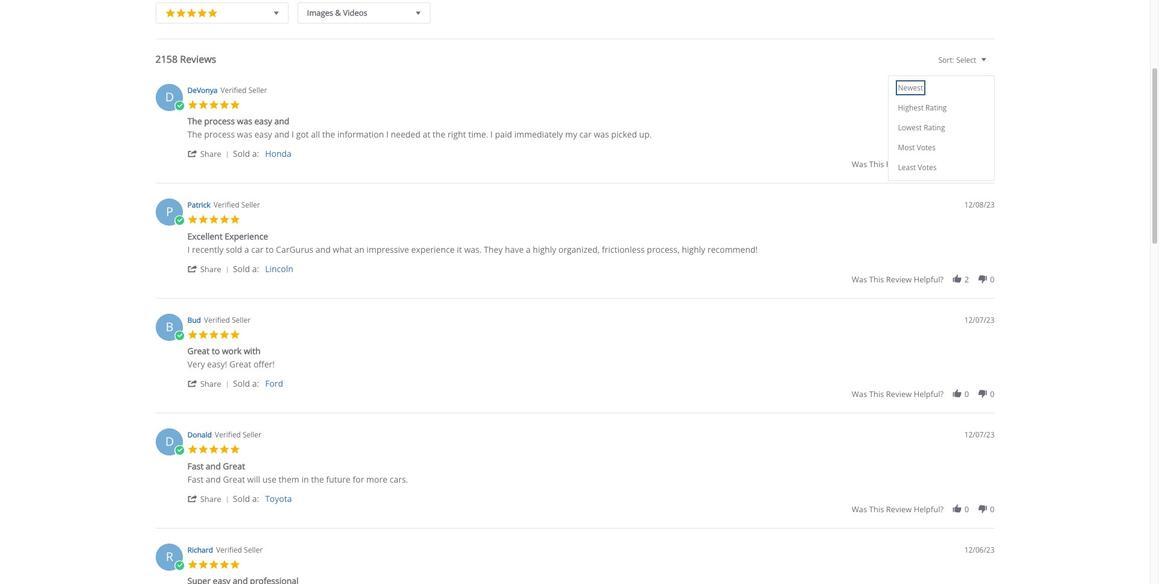 Task type: locate. For each thing, give the bounding box(es) containing it.
down triangle image
[[271, 6, 282, 19], [413, 6, 424, 19]]

circle checkmark image
[[174, 216, 185, 226], [174, 561, 185, 572]]

0 right vote down review by donald on  7 dec 2023 image
[[991, 504, 995, 515]]

verified for and
[[215, 430, 241, 440]]

group for information
[[852, 159, 995, 170]]

was this review helpful? left vote up review by patrick on  8 dec 2023 icon
[[852, 274, 944, 285]]

0 vertical spatial rating
[[926, 102, 947, 113]]

1 vertical spatial circle checkmark image
[[174, 331, 185, 341]]

0 horizontal spatial highly
[[533, 244, 557, 255]]

4 share from the top
[[200, 494, 221, 505]]

was this review helpful?
[[852, 159, 944, 170], [852, 274, 944, 285], [852, 389, 944, 400], [852, 504, 944, 515]]

the
[[188, 115, 202, 127], [188, 129, 202, 140]]

2
[[965, 274, 970, 285]]

Images & Videos Filter field
[[298, 2, 430, 23]]

group
[[852, 159, 995, 170], [852, 274, 995, 285], [852, 389, 995, 400], [852, 504, 995, 515]]

3 share image from the top
[[188, 494, 198, 504]]

12/07/23 down vote down review by bud on  7 dec 2023 image
[[965, 430, 995, 440]]

1 review date 12/07/23 element from the top
[[965, 315, 995, 325]]

i left the recently
[[188, 244, 190, 255]]

1 down triangle image from the left
[[271, 6, 282, 19]]

was this review helpful? left vote up review by donald on  7 dec 2023 icon
[[852, 504, 944, 515]]

0 vertical spatial 12/07/23
[[965, 315, 995, 325]]

sold for sold a: honda
[[233, 148, 250, 159]]

3 share from the top
[[200, 379, 221, 390]]

verified right patrick
[[214, 200, 240, 210]]

great down work at the left bottom of the page
[[229, 359, 251, 370]]

seller for fast and great
[[243, 430, 262, 440]]

12/07/23 for d
[[965, 430, 995, 440]]

&
[[335, 7, 341, 18]]

review down most
[[887, 159, 912, 170]]

2 circle checkmark image from the top
[[174, 561, 185, 572]]

1 process from the top
[[204, 115, 235, 127]]

1 share image from the top
[[188, 264, 198, 274]]

4 review from the top
[[887, 504, 912, 515]]

and inside 'excellent experience i recently sold a car to cargurus and what an impressive experience it was. they have a highly organized, frictionless process, highly recommend!'
[[316, 244, 331, 255]]

fast
[[188, 461, 204, 472], [188, 474, 204, 485]]

0 vertical spatial car
[[580, 129, 592, 140]]

1 was this review helpful? from the top
[[852, 159, 944, 170]]

share left seperator image
[[200, 379, 221, 390]]

star image
[[165, 6, 176, 18], [197, 6, 208, 18], [188, 99, 198, 110], [198, 99, 209, 110], [230, 99, 240, 110], [188, 214, 198, 225], [198, 214, 209, 225], [209, 214, 219, 225], [198, 330, 209, 340], [219, 330, 230, 340], [230, 330, 240, 340], [188, 445, 198, 455], [198, 445, 209, 455], [209, 445, 219, 455], [230, 445, 240, 455], [188, 560, 198, 570], [198, 560, 209, 570], [209, 560, 219, 570]]

a: left lincoln link
[[252, 263, 259, 275]]

seller up the process was easy and heading
[[249, 85, 267, 95]]

1 sold from the top
[[233, 148, 250, 159]]

easy!
[[207, 359, 227, 370]]

and
[[275, 115, 290, 127], [275, 129, 290, 140], [316, 244, 331, 255], [206, 461, 221, 472], [206, 474, 221, 485]]

helpful? down 'most votes' link
[[914, 159, 944, 170]]

1 vertical spatial process
[[204, 129, 235, 140]]

3 circle checkmark image from the top
[[174, 446, 185, 456]]

d
[[165, 89, 174, 105], [165, 434, 174, 450]]

2 share button from the top
[[188, 263, 233, 275]]

0 horizontal spatial to
[[212, 346, 220, 357]]

it
[[457, 244, 462, 255]]

vote down review by bud on  7 dec 2023 image
[[978, 389, 989, 399]]

toyota
[[265, 493, 292, 505]]

to up sold a: lincoln
[[266, 244, 274, 255]]

0 vertical spatial votes
[[917, 142, 936, 153]]

share button down easy!
[[188, 378, 233, 390]]

sold down will
[[233, 493, 250, 505]]

2 the from the top
[[188, 129, 202, 140]]

verified right devonya
[[221, 85, 247, 95]]

share
[[200, 149, 221, 159], [200, 264, 221, 275], [200, 379, 221, 390], [200, 494, 221, 505]]

1 the from the top
[[188, 115, 202, 127]]

review left vote up review by bud on  7 dec 2023 'icon'
[[887, 389, 912, 400]]

experience
[[225, 230, 268, 242]]

3 seperator image from the top
[[224, 496, 231, 504]]

1 vertical spatial votes
[[918, 162, 937, 172]]

1 share from the top
[[200, 149, 221, 159]]

verified for process
[[221, 85, 247, 95]]

vote down review by donald on  7 dec 2023 image
[[978, 504, 989, 514]]

circle checkmark image for p
[[174, 216, 185, 226]]

sort:
[[939, 55, 955, 65]]

organized,
[[559, 244, 600, 255]]

1 circle checkmark image from the top
[[174, 216, 185, 226]]

1 vertical spatial car
[[251, 244, 264, 255]]

share image
[[188, 149, 198, 159]]

rating for highest rating
[[926, 102, 947, 113]]

1 vertical spatial seperator image
[[224, 266, 231, 273]]

verified
[[221, 85, 247, 95], [214, 200, 240, 210], [204, 315, 230, 325], [215, 430, 241, 440], [216, 545, 242, 555]]

1 vertical spatial 12/07/23
[[965, 430, 995, 440]]

1 this from the top
[[870, 159, 885, 170]]

the inside fast and great fast and great will use them in the future for more cars.
[[311, 474, 324, 485]]

share button down the process was easy and heading
[[188, 148, 233, 159]]

was this review helpful? for cars.
[[852, 504, 944, 515]]

seperator image down sold
[[224, 266, 231, 273]]

vote up review by patrick on  8 dec 2023 image
[[953, 274, 963, 284]]

use
[[263, 474, 277, 485]]

seller up experience
[[241, 200, 260, 210]]

down triangle image inside rating filter field
[[271, 6, 282, 19]]

1 vertical spatial the
[[188, 129, 202, 140]]

car
[[580, 129, 592, 140], [251, 244, 264, 255]]

1 horizontal spatial to
[[266, 244, 274, 255]]

to inside 'excellent experience i recently sold a car to cargurus and what an impressive experience it was. they have a highly organized, frictionless process, highly recommend!'
[[266, 244, 274, 255]]

highly
[[533, 244, 557, 255], [682, 244, 706, 255]]

seller up will
[[243, 430, 262, 440]]

sort: select
[[939, 55, 977, 65]]

2 seperator image from the top
[[224, 266, 231, 273]]

great to work with very easy! great offer!
[[188, 346, 275, 370]]

highly right 'have'
[[533, 244, 557, 255]]

circle checkmark image
[[174, 101, 185, 111], [174, 331, 185, 341], [174, 446, 185, 456]]

review date 12/07/23 element for b
[[965, 315, 995, 325]]

a: left "honda" link
[[252, 148, 259, 159]]

was left the picked
[[594, 129, 610, 140]]

review date 12/07/23 element down vote down review by bud on  7 dec 2023 image
[[965, 430, 995, 440]]

helpful?
[[914, 159, 944, 170], [914, 274, 944, 285], [914, 389, 944, 400], [914, 504, 944, 515]]

1 seperator image from the top
[[224, 151, 231, 158]]

have
[[505, 244, 524, 255]]

review date 12/07/23 element
[[965, 315, 995, 325], [965, 430, 995, 440]]

12/07/23
[[965, 315, 995, 325], [965, 430, 995, 440]]

2 down triangle image from the left
[[413, 6, 424, 19]]

sold down the process was easy and heading
[[233, 148, 250, 159]]

votes for most votes
[[917, 142, 936, 153]]

vote up review by donald on  7 dec 2023 image
[[953, 504, 963, 514]]

sold down sold
[[233, 263, 250, 275]]

1 vertical spatial circle checkmark image
[[174, 561, 185, 572]]

3 group from the top
[[852, 389, 995, 400]]

1 highly from the left
[[533, 244, 557, 255]]

a
[[245, 244, 249, 255], [526, 244, 531, 255]]

review date 12/06/23 element
[[965, 545, 995, 555]]

and up "honda" link
[[275, 129, 290, 140]]

4 group from the top
[[852, 504, 995, 515]]

images
[[307, 7, 333, 18]]

was this review helpful? down most
[[852, 159, 944, 170]]

2 a: from the top
[[252, 263, 259, 275]]

most votes
[[899, 142, 936, 153]]

seller
[[249, 85, 267, 95], [241, 200, 260, 210], [232, 315, 251, 325], [243, 430, 262, 440], [244, 545, 263, 555]]

rating down "highest rating"
[[924, 122, 946, 133]]

patrick
[[188, 200, 211, 210]]

2 highly from the left
[[682, 244, 706, 255]]

great
[[188, 346, 210, 357], [229, 359, 251, 370], [223, 461, 245, 472], [223, 474, 245, 485]]

d for fast and great fast and great will use them in the future for more cars.
[[165, 434, 174, 450]]

circle checkmark image for great to work with
[[174, 331, 185, 341]]

1 group from the top
[[852, 159, 995, 170]]

share right share image
[[200, 149, 221, 159]]

None text field
[[990, 55, 995, 75]]

car right my
[[580, 129, 592, 140]]

share button for the
[[188, 148, 233, 159]]

rating up lowest rating
[[926, 102, 947, 113]]

share for sold a: ford
[[200, 379, 221, 390]]

up.
[[640, 129, 652, 140]]

none field containing sort:
[[934, 54, 995, 75]]

4 sold from the top
[[233, 493, 250, 505]]

great down donald verified seller on the bottom left of page
[[223, 461, 245, 472]]

0
[[991, 159, 995, 170], [991, 274, 995, 285], [965, 389, 970, 400], [991, 389, 995, 400], [965, 504, 970, 515], [991, 504, 995, 515]]

0 horizontal spatial down triangle image
[[271, 6, 282, 19]]

review date 12/07/23 element down vote down review by patrick on  8 dec 2023 image in the right of the page
[[965, 315, 995, 325]]

highly right process,
[[682, 244, 706, 255]]

ford link
[[265, 378, 283, 390]]

1 vertical spatial d
[[165, 434, 174, 450]]

got
[[296, 129, 309, 140]]

circle checkmark image right p
[[174, 216, 185, 226]]

1 helpful? from the top
[[914, 159, 944, 170]]

a: for honda
[[252, 148, 259, 159]]

2 d from the top
[[165, 434, 174, 450]]

a: for toyota
[[252, 493, 259, 505]]

i left got
[[292, 129, 294, 140]]

1 horizontal spatial car
[[580, 129, 592, 140]]

2158 reviews
[[156, 52, 216, 66]]

the down devonya
[[188, 115, 202, 127]]

seller for excellent experience
[[241, 200, 260, 210]]

2 this from the top
[[870, 274, 885, 285]]

1 vertical spatial to
[[212, 346, 220, 357]]

1 share button from the top
[[188, 148, 233, 159]]

share button
[[188, 148, 233, 159], [188, 263, 233, 275], [188, 378, 233, 390], [188, 493, 233, 505]]

vote up review by bud on  7 dec 2023 image
[[953, 389, 963, 399]]

2 circle checkmark image from the top
[[174, 331, 185, 341]]

a: for lincoln
[[252, 263, 259, 275]]

0 horizontal spatial car
[[251, 244, 264, 255]]

circle checkmark image for the process was easy and
[[174, 101, 185, 111]]

seperator image
[[224, 151, 231, 158], [224, 266, 231, 273], [224, 496, 231, 504]]

group for it
[[852, 274, 995, 285]]

2 review from the top
[[887, 274, 912, 285]]

3 sold from the top
[[233, 378, 250, 390]]

0 vertical spatial fast
[[188, 461, 204, 472]]

0 right vote down review by patrick on  8 dec 2023 image in the right of the page
[[991, 274, 995, 285]]

1 12/07/23 from the top
[[965, 315, 995, 325]]

was for information
[[852, 159, 868, 170]]

2 fast from the top
[[188, 474, 204, 485]]

review left vote up review by donald on  7 dec 2023 icon
[[887, 504, 912, 515]]

0 vertical spatial easy
[[255, 115, 272, 127]]

most
[[899, 142, 916, 153]]

2 helpful? from the top
[[914, 274, 944, 285]]

1 horizontal spatial highly
[[682, 244, 706, 255]]

review
[[887, 159, 912, 170], [887, 274, 912, 285], [887, 389, 912, 400], [887, 504, 912, 515]]

a right sold
[[245, 244, 249, 255]]

0 vertical spatial to
[[266, 244, 274, 255]]

sold for sold a: toyota
[[233, 493, 250, 505]]

information
[[338, 129, 384, 140]]

a: left ford
[[252, 378, 259, 390]]

2 was from the top
[[852, 274, 868, 285]]

2 process from the top
[[204, 129, 235, 140]]

select
[[957, 55, 977, 65]]

0 vertical spatial circle checkmark image
[[174, 101, 185, 111]]

share down the recently
[[200, 264, 221, 275]]

share image down the very
[[188, 379, 198, 389]]

process,
[[647, 244, 680, 255]]

votes right most
[[917, 142, 936, 153]]

great to work with heading
[[188, 346, 261, 359]]

sold right seperator image
[[233, 378, 250, 390]]

0 vertical spatial review date 12/07/23 element
[[965, 315, 995, 325]]

with
[[244, 346, 261, 357]]

a right 'have'
[[526, 244, 531, 255]]

4 a: from the top
[[252, 493, 259, 505]]

1 vertical spatial rating
[[924, 122, 946, 133]]

12/07/23 down vote down review by patrick on  8 dec 2023 image in the right of the page
[[965, 315, 995, 325]]

car down experience
[[251, 244, 264, 255]]

2 easy from the top
[[255, 129, 272, 140]]

2 12/07/23 from the top
[[965, 430, 995, 440]]

was
[[852, 159, 868, 170], [852, 274, 868, 285], [852, 389, 868, 400], [852, 504, 868, 515]]

share image down fast and great heading
[[188, 494, 198, 504]]

0 up review date 12/08/23 element
[[991, 159, 995, 170]]

d left devonya
[[165, 89, 174, 105]]

1 horizontal spatial a
[[526, 244, 531, 255]]

seperator image down the process was easy and heading
[[224, 151, 231, 158]]

seller up work at the left bottom of the page
[[232, 315, 251, 325]]

2 vertical spatial share image
[[188, 494, 198, 504]]

share image down the recently
[[188, 264, 198, 274]]

share image for b
[[188, 379, 198, 389]]

helpful? left vote up review by donald on  7 dec 2023 icon
[[914, 504, 944, 515]]

2 share image from the top
[[188, 379, 198, 389]]

0 vertical spatial d
[[165, 89, 174, 105]]

circle checkmark image right r
[[174, 561, 185, 572]]

this for it
[[870, 274, 885, 285]]

3 review from the top
[[887, 389, 912, 400]]

2 share from the top
[[200, 264, 221, 275]]

excellent experience i recently sold a car to cargurus and what an impressive experience it was. they have a highly organized, frictionless process, highly recommend!
[[188, 230, 758, 255]]

d for the process was easy and the process was easy and i got all the information i needed at the right time. i paid immediately my car was picked up.
[[165, 89, 174, 105]]

sold
[[233, 148, 250, 159], [233, 263, 250, 275], [233, 378, 250, 390], [233, 493, 250, 505]]

4 this from the top
[[870, 504, 885, 515]]

4 share button from the top
[[188, 493, 233, 505]]

a: down will
[[252, 493, 259, 505]]

was
[[237, 115, 252, 127], [237, 129, 252, 140], [594, 129, 610, 140]]

2 group from the top
[[852, 274, 995, 285]]

1 easy from the top
[[255, 115, 272, 127]]

3 share button from the top
[[188, 378, 233, 390]]

most votes link
[[899, 142, 936, 153]]

donald
[[188, 430, 212, 440]]

1 d from the top
[[165, 89, 174, 105]]

review left vote up review by patrick on  8 dec 2023 icon
[[887, 274, 912, 285]]

None field
[[934, 54, 995, 75]]

sold
[[226, 244, 242, 255]]

2 vertical spatial seperator image
[[224, 496, 231, 504]]

0 right vote up review by donald on  7 dec 2023 icon
[[965, 504, 970, 515]]

d left donald at the bottom of page
[[165, 434, 174, 450]]

share down fast and great heading
[[200, 494, 221, 505]]

1 vertical spatial fast
[[188, 474, 204, 485]]

2 sold from the top
[[233, 263, 250, 275]]

i
[[292, 129, 294, 140], [386, 129, 389, 140], [491, 129, 493, 140], [188, 244, 190, 255]]

review for cars.
[[887, 504, 912, 515]]

2 was this review helpful? from the top
[[852, 274, 944, 285]]

share button down the recently
[[188, 263, 233, 275]]

verified right donald at the bottom of page
[[215, 430, 241, 440]]

2158
[[156, 52, 178, 66]]

a:
[[252, 148, 259, 159], [252, 263, 259, 275], [252, 378, 259, 390], [252, 493, 259, 505]]

2 vertical spatial circle checkmark image
[[174, 446, 185, 456]]

the right the in
[[311, 474, 324, 485]]

seller down the sold a: toyota
[[244, 545, 263, 555]]

1 vertical spatial easy
[[255, 129, 272, 140]]

the up share image
[[188, 129, 202, 140]]

circle checkmark image for r
[[174, 561, 185, 572]]

12/12/23
[[965, 85, 995, 95]]

1 review from the top
[[887, 159, 912, 170]]

12/08/23
[[965, 200, 995, 210]]

star image
[[176, 6, 186, 18], [186, 6, 197, 18], [208, 6, 218, 18], [209, 99, 219, 110], [219, 99, 230, 110], [219, 214, 230, 225], [230, 214, 240, 225], [188, 330, 198, 340], [209, 330, 219, 340], [219, 445, 230, 455], [219, 560, 230, 570], [230, 560, 240, 570]]

share button down fast and great heading
[[188, 493, 233, 505]]

and left will
[[206, 474, 221, 485]]

will
[[247, 474, 260, 485]]

excellent experience heading
[[188, 230, 268, 244]]

what
[[333, 244, 353, 255]]

share image for p
[[188, 264, 198, 274]]

the
[[322, 129, 335, 140], [433, 129, 446, 140], [311, 474, 324, 485]]

seperator image
[[224, 381, 231, 388]]

circle checkmark image for fast and great
[[174, 446, 185, 456]]

least votes
[[899, 162, 937, 172]]

0 vertical spatial seperator image
[[224, 151, 231, 158]]

and left what
[[316, 244, 331, 255]]

p
[[166, 204, 173, 220]]

0 vertical spatial share image
[[188, 264, 198, 274]]

4 was from the top
[[852, 504, 868, 515]]

share image
[[188, 264, 198, 274], [188, 379, 198, 389], [188, 494, 198, 504]]

4 was this review helpful? from the top
[[852, 504, 944, 515]]

2 review date 12/07/23 element from the top
[[965, 430, 995, 440]]

more
[[367, 474, 388, 485]]

verified right richard
[[216, 545, 242, 555]]

4 helpful? from the top
[[914, 504, 944, 515]]

3 a: from the top
[[252, 378, 259, 390]]

0 vertical spatial process
[[204, 115, 235, 127]]

helpful? left vote up review by patrick on  8 dec 2023 icon
[[914, 274, 944, 285]]

0 horizontal spatial a
[[245, 244, 249, 255]]

sold a: honda
[[233, 148, 292, 159]]

1 was from the top
[[852, 159, 868, 170]]

seperator image down fast and great heading
[[224, 496, 231, 504]]

i inside 'excellent experience i recently sold a car to cargurus and what an impressive experience it was. they have a highly organized, frictionless process, highly recommend!'
[[188, 244, 190, 255]]

1 a: from the top
[[252, 148, 259, 159]]

verified right bud
[[204, 315, 230, 325]]

process
[[204, 115, 235, 127], [204, 129, 235, 140]]

1 horizontal spatial down triangle image
[[413, 6, 424, 19]]

right
[[448, 129, 466, 140]]

votes right least
[[918, 162, 937, 172]]

0 vertical spatial circle checkmark image
[[174, 216, 185, 226]]

1 circle checkmark image from the top
[[174, 101, 185, 111]]

1 vertical spatial review date 12/07/23 element
[[965, 430, 995, 440]]

helpful? left vote up review by bud on  7 dec 2023 'icon'
[[914, 389, 944, 400]]

was this review helpful? left vote up review by bud on  7 dec 2023 'icon'
[[852, 389, 944, 400]]

rating
[[926, 102, 947, 113], [924, 122, 946, 133]]

0 vertical spatial the
[[188, 115, 202, 127]]

to up easy!
[[212, 346, 220, 357]]

1 vertical spatial share image
[[188, 379, 198, 389]]

ford
[[265, 378, 283, 390]]

0 right vote up review by bud on  7 dec 2023 'icon'
[[965, 389, 970, 400]]

heading
[[188, 576, 299, 585]]



Task type: describe. For each thing, give the bounding box(es) containing it.
seller for great to work with
[[232, 315, 251, 325]]

0 right vote down review by bud on  7 dec 2023 image
[[991, 389, 995, 400]]

least votes link
[[899, 162, 937, 172]]

excellent
[[188, 230, 223, 242]]

was.
[[465, 244, 482, 255]]

recommend!
[[708, 244, 758, 255]]

very
[[188, 359, 205, 370]]

sold a: ford
[[233, 378, 283, 390]]

verified for experience
[[214, 200, 240, 210]]

patrick verified seller
[[188, 200, 260, 210]]

was for cars.
[[852, 504, 868, 515]]

sold for sold a: lincoln
[[233, 263, 250, 275]]

fast and great heading
[[188, 461, 245, 475]]

was for it
[[852, 274, 868, 285]]

cars.
[[390, 474, 408, 485]]

Rating Filter field
[[156, 2, 288, 23]]

r
[[166, 549, 173, 565]]

newest
[[899, 82, 924, 93]]

cargurus
[[276, 244, 314, 255]]

3 was this review helpful? from the top
[[852, 389, 944, 400]]

picked
[[612, 129, 637, 140]]

was down devonya verified seller
[[237, 115, 252, 127]]

was this review helpful? for information
[[852, 159, 944, 170]]

seller for the process was easy and
[[249, 85, 267, 95]]

share for sold a: honda
[[200, 149, 221, 159]]

lowest rating link
[[899, 122, 946, 133]]

seperator image for sold a: lincoln
[[224, 266, 231, 273]]

bud
[[188, 315, 201, 325]]

1 a from the left
[[245, 244, 249, 255]]

honda
[[265, 148, 292, 159]]

least
[[899, 162, 917, 172]]

impressive
[[367, 244, 409, 255]]

richard
[[188, 545, 213, 555]]

b
[[166, 319, 174, 335]]

highest
[[899, 102, 924, 113]]

1 fast from the top
[[188, 461, 204, 472]]

lincoln link
[[265, 263, 294, 275]]

review for information
[[887, 159, 912, 170]]

honda link
[[265, 148, 292, 159]]

experience
[[412, 244, 455, 255]]

share image for d
[[188, 494, 198, 504]]

vote down review by patrick on  8 dec 2023 image
[[978, 274, 989, 284]]

share for sold a: toyota
[[200, 494, 221, 505]]

at
[[423, 129, 431, 140]]

my
[[566, 129, 578, 140]]

newest link
[[899, 82, 924, 93]]

group for cars.
[[852, 504, 995, 515]]

lowest rating
[[899, 122, 946, 133]]

sold a: lincoln
[[233, 263, 294, 275]]

highest rating link
[[899, 102, 947, 113]]

rating for lowest rating
[[924, 122, 946, 133]]

3 this from the top
[[870, 389, 885, 400]]

immediately
[[515, 129, 563, 140]]

seperator image for sold a: honda
[[224, 151, 231, 158]]

review for it
[[887, 274, 912, 285]]

helpful? for information
[[914, 159, 944, 170]]

i left paid
[[491, 129, 493, 140]]

the right at
[[433, 129, 446, 140]]

the process was easy and the process was easy and i got all the information i needed at the right time. i paid immediately my car was picked up.
[[188, 115, 652, 140]]

12/06/23
[[965, 545, 995, 555]]

lowest
[[899, 122, 923, 133]]

was up sold a: honda
[[237, 129, 252, 140]]

needed
[[391, 129, 421, 140]]

car inside the process was easy and the process was easy and i got all the information i needed at the right time. i paid immediately my car was picked up.
[[580, 129, 592, 140]]

devonya
[[188, 85, 218, 95]]

share button for a
[[188, 263, 233, 275]]

votes for least votes
[[918, 162, 937, 172]]

frictionless
[[602, 244, 645, 255]]

and up the honda
[[275, 115, 290, 127]]

i left needed
[[386, 129, 389, 140]]

great up the very
[[188, 346, 210, 357]]

review date 12/07/23 element for d
[[965, 430, 995, 440]]

verified for to
[[204, 315, 230, 325]]

great left will
[[223, 474, 245, 485]]

sold a: toyota
[[233, 493, 292, 505]]

they
[[484, 244, 503, 255]]

donald verified seller
[[188, 430, 262, 440]]

this for information
[[870, 159, 885, 170]]

in
[[302, 474, 309, 485]]

highest rating
[[899, 102, 947, 113]]

review date 12/12/23 element
[[965, 85, 995, 95]]

down triangle image inside "images & videos filter" field
[[413, 6, 424, 19]]

helpful? for cars.
[[914, 504, 944, 515]]

them
[[279, 474, 300, 485]]

3 helpful? from the top
[[914, 389, 944, 400]]

all
[[311, 129, 320, 140]]

share button for easy!
[[188, 378, 233, 390]]

car inside 'excellent experience i recently sold a car to cargurus and what an impressive experience it was. they have a highly organized, frictionless process, highly recommend!'
[[251, 244, 264, 255]]

lincoln
[[265, 263, 294, 275]]

2 a from the left
[[526, 244, 531, 255]]

an
[[355, 244, 365, 255]]

for
[[353, 474, 364, 485]]

12/07/23 for b
[[965, 315, 995, 325]]

this for cars.
[[870, 504, 885, 515]]

toyota link
[[265, 493, 292, 505]]

to inside great to work with very easy! great offer!
[[212, 346, 220, 357]]

sold for sold a: ford
[[233, 378, 250, 390]]

work
[[222, 346, 242, 357]]

fast and great fast and great will use them in the future for more cars.
[[188, 461, 408, 485]]

offer!
[[254, 359, 275, 370]]

time.
[[469, 129, 489, 140]]

share for sold a: lincoln
[[200, 264, 221, 275]]

videos
[[343, 7, 368, 18]]

a: for ford
[[252, 378, 259, 390]]

reviews
[[180, 52, 216, 66]]

bud verified seller
[[188, 315, 251, 325]]

images & videos
[[307, 7, 368, 18]]

paid
[[495, 129, 513, 140]]

and down donald verified seller on the bottom left of page
[[206, 461, 221, 472]]

seperator image for sold a: toyota
[[224, 496, 231, 504]]

the right all
[[322, 129, 335, 140]]

was this review helpful? for it
[[852, 274, 944, 285]]

devonya verified seller
[[188, 85, 267, 95]]

future
[[326, 474, 351, 485]]

helpful? for it
[[914, 274, 944, 285]]

recently
[[192, 244, 224, 255]]

3 was from the top
[[852, 389, 868, 400]]

review date 12/08/23 element
[[965, 200, 995, 210]]

richard verified seller
[[188, 545, 263, 555]]

the process was easy and heading
[[188, 115, 290, 129]]

share button for great
[[188, 493, 233, 505]]



Task type: vqa. For each thing, say whether or not it's contained in the screenshot.


